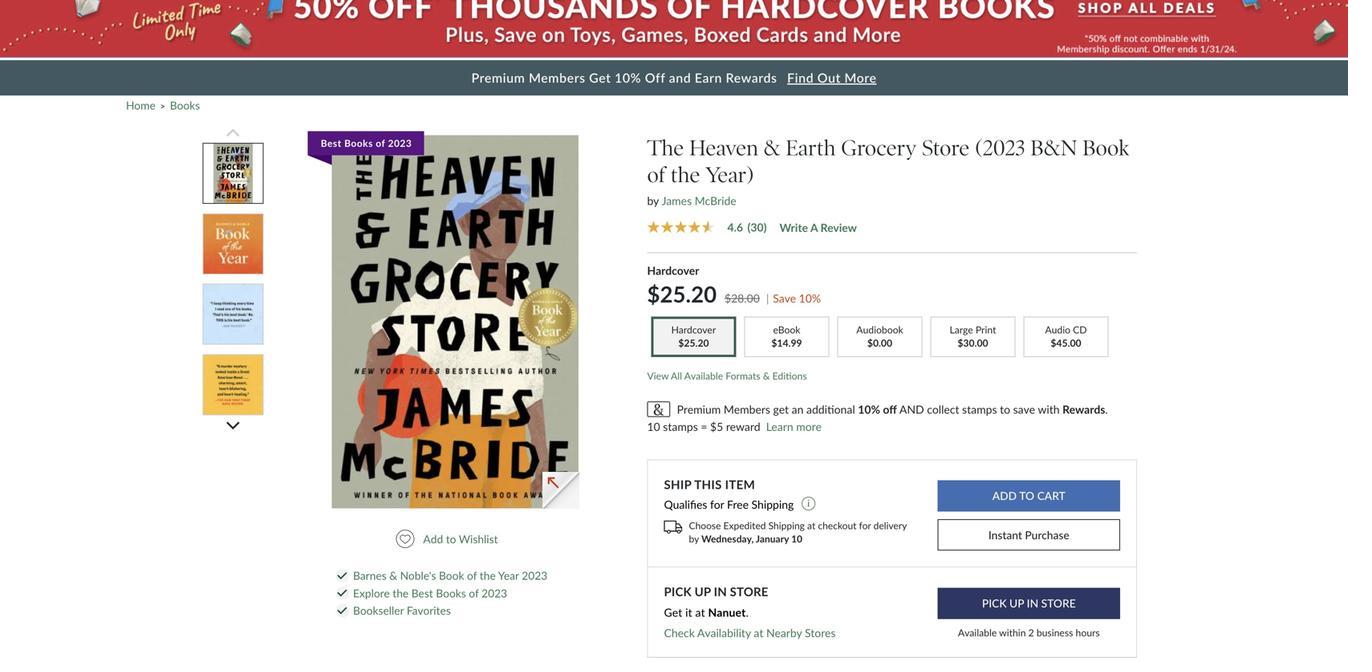 Task type: vqa. For each thing, say whether or not it's contained in the screenshot.
Black Birds in the Sky link
no



Task type: locate. For each thing, give the bounding box(es) containing it.
off
[[883, 403, 897, 416]]

all
[[671, 370, 682, 382]]

alternative view 4 of the heaven & earth grocery store (2023 b&n book of the year) image
[[204, 355, 263, 414]]

rewards right with
[[1063, 403, 1106, 416]]

10 left =
[[648, 420, 661, 434]]

0 horizontal spatial to
[[446, 533, 456, 546]]

and
[[900, 403, 925, 416]]

0 vertical spatial &
[[764, 135, 781, 161]]

0 vertical spatial at
[[808, 520, 816, 532]]

item
[[726, 477, 756, 492]]

alternative view 3 of the heaven & earth grocery store (2023 b&n book of the year) image
[[204, 285, 263, 344]]

store
[[923, 135, 970, 161]]

0 vertical spatial book
[[1083, 135, 1130, 161]]

members
[[529, 70, 586, 85], [724, 403, 771, 416]]

1 vertical spatial available
[[959, 627, 997, 639]]

get left it at the right of page
[[664, 606, 683, 619]]

1 horizontal spatial by
[[689, 533, 699, 545]]

0 horizontal spatial the
[[393, 587, 409, 600]]

ship
[[664, 477, 692, 492]]

1 vertical spatial to
[[446, 533, 456, 546]]

instant purchase
[[989, 529, 1070, 542]]

0 horizontal spatial 10%
[[615, 70, 642, 85]]

view
[[648, 370, 669, 382]]

at right availability
[[754, 626, 764, 640]]

1 horizontal spatial 10
[[792, 533, 803, 545]]

get left off
[[589, 70, 611, 85]]

(30)
[[748, 220, 767, 234]]

10%
[[615, 70, 642, 85], [858, 403, 881, 416]]

at right it at the right of page
[[696, 606, 706, 619]]

a
[[811, 221, 818, 235]]

best books of 2023 link
[[308, 131, 579, 508]]

the heaven & earth grocery store (2023 b&n book of the year) image
[[332, 135, 579, 508]]

& left earth
[[764, 135, 781, 161]]

2 horizontal spatial books
[[436, 587, 466, 600]]

. inside the pick up in store get it at nanuet . check availability at nearby stores
[[746, 606, 749, 619]]

save
[[1014, 403, 1036, 416]]

$30.00
[[958, 337, 989, 349]]

1 vertical spatial check image
[[337, 607, 347, 615]]

1 vertical spatial best
[[412, 587, 433, 600]]

0 horizontal spatial members
[[529, 70, 586, 85]]

books
[[170, 99, 200, 112], [345, 137, 373, 149], [436, 587, 466, 600]]

1 horizontal spatial the
[[480, 569, 496, 583]]

2 vertical spatial 2023
[[482, 587, 508, 600]]

write
[[780, 221, 808, 235]]

0 vertical spatial 2023
[[388, 137, 412, 149]]

1 horizontal spatial 2023
[[482, 587, 508, 600]]

2 check image from the top
[[337, 607, 347, 615]]

book right b&n
[[1083, 135, 1130, 161]]

1 vertical spatial .
[[746, 606, 749, 619]]

1 vertical spatial at
[[696, 606, 706, 619]]

collect
[[928, 403, 960, 416]]

1 vertical spatial 10%
[[858, 403, 881, 416]]

premium inside premium members get an additional 10% off and collect stamps to save with rewards . 10 stamps = $5 reward learn more
[[677, 403, 721, 416]]

1 vertical spatial the
[[480, 569, 496, 583]]

1 vertical spatial books
[[345, 137, 373, 149]]

0 vertical spatial the
[[671, 162, 701, 188]]

0 vertical spatial available
[[685, 370, 724, 382]]

&
[[764, 135, 781, 161], [763, 370, 770, 382], [390, 569, 397, 583]]

the up james
[[671, 162, 701, 188]]

2 horizontal spatial the
[[671, 162, 701, 188]]

2023
[[388, 137, 412, 149], [522, 569, 548, 583], [482, 587, 508, 600]]

0 vertical spatial premium
[[472, 70, 526, 85]]

to right add
[[446, 533, 456, 546]]

0 horizontal spatial at
[[696, 606, 706, 619]]

qualifies
[[664, 498, 708, 511]]

premium members get 10% off and earn rewards find out more
[[472, 70, 877, 85]]

0 horizontal spatial stamps
[[663, 420, 698, 434]]

1 horizontal spatial at
[[754, 626, 764, 640]]

by inside the heaven & earth grocery store (2023 b&n book of the year) by james mcbride
[[648, 194, 659, 207]]

0 horizontal spatial by
[[648, 194, 659, 207]]

0 vertical spatial shipping
[[752, 498, 794, 511]]

premium for premium members get 10% off and earn rewards find out more
[[472, 70, 526, 85]]

0 horizontal spatial rewards
[[726, 70, 778, 85]]

learn
[[767, 420, 794, 434]]

bookseller
[[353, 604, 404, 617]]

at left checkout
[[808, 520, 816, 532]]

0 vertical spatial books
[[170, 99, 200, 112]]

option
[[202, 424, 265, 487]]

of
[[376, 137, 385, 149], [648, 162, 666, 188], [467, 569, 477, 583], [469, 587, 479, 600]]

0 vertical spatial .
[[1106, 403, 1109, 416]]

the
[[671, 162, 701, 188], [480, 569, 496, 583], [393, 587, 409, 600]]

james
[[662, 194, 692, 207]]

2 horizontal spatial 2023
[[522, 569, 548, 583]]

add to wishlist link
[[396, 530, 505, 548]]

1 horizontal spatial get
[[664, 606, 683, 619]]

10 right january
[[792, 533, 803, 545]]

2 vertical spatial books
[[436, 587, 466, 600]]

for inside 'ship this item qualifies for free shipping'
[[711, 498, 725, 511]]

for left free
[[711, 498, 725, 511]]

at
[[808, 520, 816, 532], [696, 606, 706, 619], [754, 626, 764, 640]]

choose
[[689, 520, 721, 532]]

0 horizontal spatial best
[[321, 137, 342, 149]]

of inside "link"
[[467, 569, 477, 583]]

10
[[648, 420, 661, 434], [792, 533, 803, 545]]

barnes & noble's book of the year 2023
[[353, 569, 548, 583]]

0 vertical spatial to
[[1000, 403, 1011, 416]]

2 horizontal spatial at
[[808, 520, 816, 532]]

the
[[648, 135, 684, 161]]

& left 'editions'
[[763, 370, 770, 382]]

choose expedited shipping at checkout for delivery by
[[689, 520, 907, 545]]

2023 inside best books of 2023 'link'
[[388, 137, 412, 149]]

None submit
[[938, 481, 1121, 512], [938, 588, 1121, 619], [938, 481, 1121, 512], [938, 588, 1121, 619]]

1 check image from the top
[[337, 590, 347, 597]]

0 horizontal spatial available
[[685, 370, 724, 382]]

for left delivery
[[860, 520, 872, 532]]

by
[[648, 194, 659, 207], [689, 533, 699, 545]]

0 vertical spatial stamps
[[963, 403, 998, 416]]

premium
[[472, 70, 526, 85], [677, 403, 721, 416]]

view all available formats & editions
[[648, 370, 807, 382]]

book
[[1083, 135, 1130, 161], [439, 569, 464, 583]]

. down store
[[746, 606, 749, 619]]

& inside the heaven & earth grocery store (2023 b&n book of the year) by james mcbride
[[764, 135, 781, 161]]

the up bookseller favorites
[[393, 587, 409, 600]]

best inside 'link'
[[321, 137, 342, 149]]

1 vertical spatial premium
[[677, 403, 721, 416]]

mcbride
[[695, 194, 737, 207]]

ebook
[[774, 324, 801, 336]]

reward
[[727, 420, 761, 434]]

barnes
[[353, 569, 387, 583]]

0 horizontal spatial book
[[439, 569, 464, 583]]

check image for explore the best books of 2023
[[337, 590, 347, 597]]

it
[[686, 606, 693, 619]]

print
[[976, 324, 997, 336]]

rewards right earn
[[726, 70, 778, 85]]

1 horizontal spatial for
[[860, 520, 872, 532]]

this
[[695, 477, 722, 492]]

0 horizontal spatial 2023
[[388, 137, 412, 149]]

2 vertical spatial &
[[390, 569, 397, 583]]

b&n
[[1031, 135, 1078, 161]]

alternative view 1 of the heaven & earth grocery store (2023 b&n book of the year) image
[[214, 144, 253, 203]]

available left within
[[959, 627, 997, 639]]

1 vertical spatial by
[[689, 533, 699, 545]]

to inside premium members get an additional 10% off and collect stamps to save with rewards . 10 stamps = $5 reward learn more
[[1000, 403, 1011, 416]]

2023 inside barnes & noble's book of the year 2023 "link"
[[522, 569, 548, 583]]

to left 'save'
[[1000, 403, 1011, 416]]

. right with
[[1106, 403, 1109, 416]]

2 vertical spatial the
[[393, 587, 409, 600]]

stamps
[[963, 403, 998, 416], [663, 420, 698, 434]]

store
[[730, 585, 769, 599]]

1 horizontal spatial .
[[1106, 403, 1109, 416]]

check image for bookseller favorites
[[337, 607, 347, 615]]

members inside premium members get an additional 10% off and collect stamps to save with rewards . 10 stamps = $5 reward learn more
[[724, 403, 771, 416]]

large
[[950, 324, 974, 336]]

1 vertical spatial get
[[664, 606, 683, 619]]

0 vertical spatial by
[[648, 194, 659, 207]]

0 vertical spatial 10
[[648, 420, 661, 434]]

2 vertical spatial at
[[754, 626, 764, 640]]

0 vertical spatial members
[[529, 70, 586, 85]]

alternative view 2 of the heaven & earth grocery store (2023 b&n book of the year) image
[[204, 214, 263, 274]]

& right barnes
[[390, 569, 397, 583]]

1 vertical spatial for
[[860, 520, 872, 532]]

january
[[756, 533, 789, 545]]

earn
[[695, 70, 723, 85]]

list box
[[202, 126, 265, 658]]

1 horizontal spatial premium
[[677, 403, 721, 416]]

& inside "link"
[[390, 569, 397, 583]]

0 horizontal spatial for
[[711, 498, 725, 511]]

pick
[[664, 585, 692, 599]]

excerpt image
[[543, 472, 580, 509]]

$45.00
[[1051, 337, 1082, 349]]

additional
[[807, 403, 856, 416]]

0 vertical spatial best
[[321, 137, 342, 149]]

the left year
[[480, 569, 496, 583]]

0 vertical spatial check image
[[337, 590, 347, 597]]

1 vertical spatial &
[[763, 370, 770, 382]]

1 vertical spatial book
[[439, 569, 464, 583]]

1 vertical spatial rewards
[[1063, 403, 1106, 416]]

1 horizontal spatial books
[[345, 137, 373, 149]]

0 vertical spatial rewards
[[726, 70, 778, 85]]

10% inside premium members get an additional 10% off and collect stamps to save with rewards . 10 stamps = $5 reward learn more
[[858, 403, 881, 416]]

of inside the heaven & earth grocery store (2023 b&n book of the year) by james mcbride
[[648, 162, 666, 188]]

learn more link
[[767, 418, 822, 436]]

expedited
[[724, 520, 766, 532]]

$0.00
[[868, 337, 893, 349]]

1 horizontal spatial book
[[1083, 135, 1130, 161]]

available
[[685, 370, 724, 382], [959, 627, 997, 639]]

book inside the heaven & earth grocery store (2023 b&n book of the year) by james mcbride
[[1083, 135, 1130, 161]]

the heaven & earth grocery store (2023 b&n book of the year) by james mcbride
[[648, 135, 1130, 207]]

check image
[[337, 590, 347, 597], [337, 607, 347, 615]]

1 vertical spatial shipping
[[769, 520, 805, 532]]

1 horizontal spatial to
[[1000, 403, 1011, 416]]

checkout
[[818, 520, 857, 532]]

within
[[1000, 627, 1027, 639]]

1 horizontal spatial rewards
[[1063, 403, 1106, 416]]

stamps left =
[[663, 420, 698, 434]]

the inside "link"
[[480, 569, 496, 583]]

1 vertical spatial 2023
[[522, 569, 548, 583]]

by left james
[[648, 194, 659, 207]]

shipping inside 'ship this item qualifies for free shipping'
[[752, 498, 794, 511]]

available right all
[[685, 370, 724, 382]]

0 horizontal spatial books
[[170, 99, 200, 112]]

0 vertical spatial for
[[711, 498, 725, 511]]

1 horizontal spatial 10%
[[858, 403, 881, 416]]

$25.20
[[648, 281, 717, 308]]

1 horizontal spatial members
[[724, 403, 771, 416]]

best books of 2023 list box
[[292, 126, 625, 517]]

save 10%
[[773, 292, 821, 305]]

ebook $14.99
[[772, 324, 803, 349]]

instant
[[989, 529, 1023, 542]]

0 horizontal spatial .
[[746, 606, 749, 619]]

0 horizontal spatial premium
[[472, 70, 526, 85]]

business hours
[[1037, 627, 1101, 639]]

stamps right collect
[[963, 403, 998, 416]]

rewards inside premium members get an additional 10% off and collect stamps to save with rewards . 10 stamps = $5 reward learn more
[[1063, 403, 1106, 416]]

1 vertical spatial members
[[724, 403, 771, 416]]

audio
[[1046, 324, 1071, 336]]

10 inside premium members get an additional 10% off and collect stamps to save with rewards . 10 stamps = $5 reward learn more
[[648, 420, 661, 434]]

by down choose in the bottom right of the page
[[689, 533, 699, 545]]

free
[[727, 498, 749, 511]]

0 horizontal spatial get
[[589, 70, 611, 85]]

book up "explore the best books of 2023"
[[439, 569, 464, 583]]

best
[[321, 137, 342, 149], [412, 587, 433, 600]]

0 horizontal spatial 10
[[648, 420, 661, 434]]

1 horizontal spatial best
[[412, 587, 433, 600]]



Task type: describe. For each thing, give the bounding box(es) containing it.
premium for premium members get an additional 10% off and collect stamps to save with rewards . 10 stamps = $5 reward learn more
[[677, 403, 721, 416]]

0 vertical spatial 10%
[[615, 70, 642, 85]]

more
[[797, 420, 822, 434]]

wednesday, january 10
[[702, 533, 803, 545]]

barnes & noble's book of the year 2023 link
[[353, 569, 548, 583]]

view all available formats & editions link
[[648, 370, 807, 382]]

available within 2 business hours
[[959, 627, 1101, 639]]

check image
[[337, 572, 347, 580]]

year)
[[706, 162, 755, 188]]

explore
[[353, 587, 390, 600]]

of inside "link"
[[469, 587, 479, 600]]

by inside choose expedited shipping at checkout for delivery by
[[689, 533, 699, 545]]

ship this item qualifies for free shipping
[[664, 477, 797, 511]]

editions
[[773, 370, 807, 382]]

nanuet
[[709, 606, 746, 619]]

book inside barnes & noble's book of the year 2023 "link"
[[439, 569, 464, 583]]

bookseller favorites
[[353, 604, 451, 617]]

for inside choose expedited shipping at checkout for delivery by
[[860, 520, 872, 532]]

limited time only! 50% off thousands of hardcover books. plus, save on toys, boxed cards and more. shop all deals image
[[0, 0, 1349, 57]]

availability
[[698, 626, 751, 640]]

members for get
[[529, 70, 586, 85]]

home
[[126, 99, 156, 112]]

write a review button
[[780, 221, 857, 235]]

$5
[[711, 420, 724, 434]]

and
[[669, 70, 692, 85]]

favorites
[[407, 604, 451, 617]]

james mcbride link
[[662, 194, 737, 207]]

1 vertical spatial stamps
[[663, 420, 698, 434]]

the inside the heaven & earth grocery store (2023 b&n book of the year) by james mcbride
[[671, 162, 701, 188]]

shipping inside choose expedited shipping at checkout for delivery by
[[769, 520, 805, 532]]

heaven
[[690, 135, 759, 161]]

best inside "link"
[[412, 587, 433, 600]]

explore the best books of 2023
[[353, 587, 508, 600]]

audio cd $45.00
[[1046, 324, 1088, 349]]

$25.20 $28.00
[[648, 281, 760, 308]]

home link
[[126, 99, 156, 112]]

add to wishlist
[[423, 533, 498, 546]]

best books of 2023
[[321, 137, 412, 149]]

audiobook
[[857, 324, 904, 336]]

cd
[[1074, 324, 1088, 336]]

books inside "link"
[[436, 587, 466, 600]]

get
[[774, 403, 789, 416]]

1 vertical spatial 10
[[792, 533, 803, 545]]

the inside "link"
[[393, 587, 409, 600]]

earth
[[786, 135, 836, 161]]

grocery
[[842, 135, 917, 161]]

write a review
[[780, 221, 857, 235]]

=
[[701, 420, 708, 434]]

1 horizontal spatial available
[[959, 627, 997, 639]]

purchase
[[1026, 529, 1070, 542]]

get inside the pick up in store get it at nanuet . check availability at nearby stores
[[664, 606, 683, 619]]

books inside 'link'
[[345, 137, 373, 149]]

in
[[714, 585, 727, 599]]

more
[[845, 70, 877, 85]]

members for get
[[724, 403, 771, 416]]

0 vertical spatial get
[[589, 70, 611, 85]]

check
[[664, 626, 695, 640]]

at inside choose expedited shipping at checkout for delivery by
[[808, 520, 816, 532]]

noble's
[[400, 569, 436, 583]]

explore the best books of 2023 link
[[353, 587, 508, 600]]

bookseller favorites link
[[353, 604, 451, 618]]

year
[[498, 569, 519, 583]]

wishlist
[[459, 533, 498, 546]]

audiobook $0.00
[[857, 324, 904, 349]]

2023 inside explore the best books of 2023 "link"
[[482, 587, 508, 600]]

large print $30.00
[[950, 324, 997, 349]]

premium members get an additional 10% off and collect stamps to save with rewards . 10 stamps = $5 reward learn more
[[648, 403, 1109, 434]]

pick up in store get it at nanuet . check availability at nearby stores
[[664, 585, 836, 640]]

an
[[792, 403, 804, 416]]

with
[[1038, 403, 1060, 416]]

(2023
[[975, 135, 1026, 161]]

of inside 'link'
[[376, 137, 385, 149]]

delivery
[[874, 520, 907, 532]]

find
[[788, 70, 814, 85]]

to inside "add to wishlist" link
[[446, 533, 456, 546]]

. inside premium members get an additional 10% off and collect stamps to save with rewards . 10 stamps = $5 reward learn more
[[1106, 403, 1109, 416]]

$28.00
[[725, 292, 760, 305]]

hardcover
[[648, 264, 700, 277]]

1 horizontal spatial stamps
[[963, 403, 998, 416]]

books link
[[170, 99, 200, 112]]

check availability at nearby stores link
[[664, 626, 836, 640]]

wednesday,
[[702, 533, 754, 545]]

out
[[818, 70, 841, 85]]

$14.99
[[772, 337, 803, 349]]

formats
[[726, 370, 761, 382]]

instant purchase button
[[938, 520, 1121, 551]]

review
[[821, 221, 857, 235]]

4.6
[[728, 220, 744, 234]]



